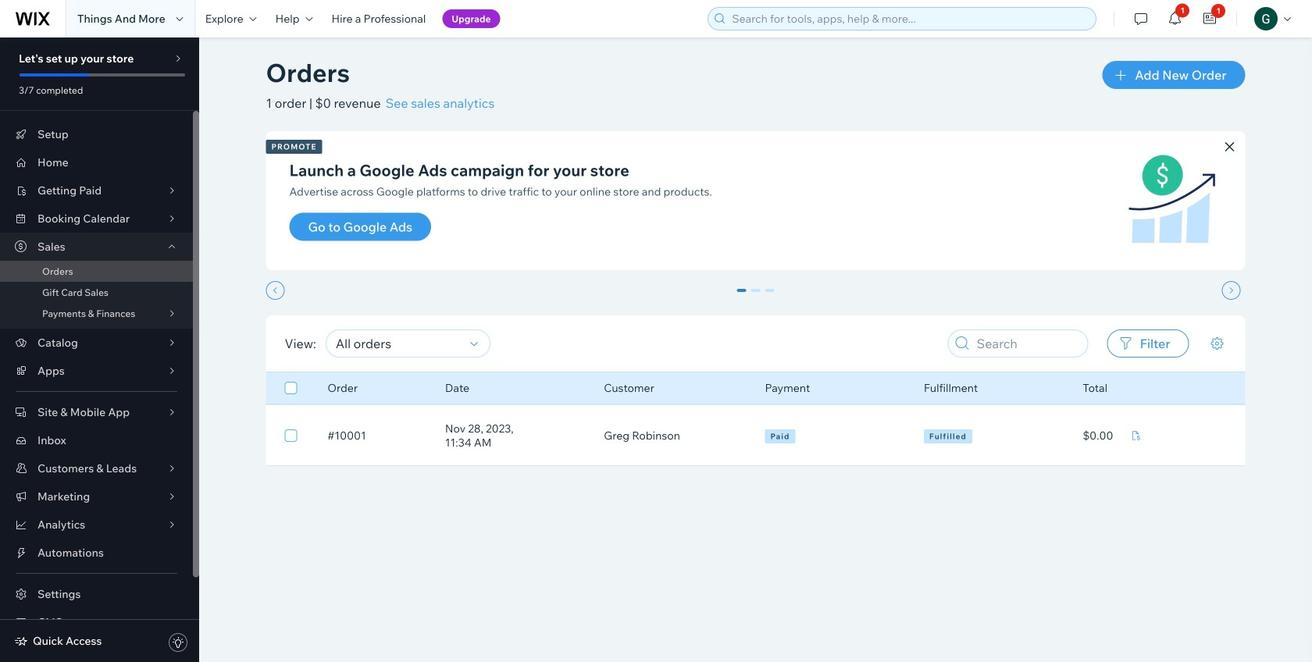 Task type: vqa. For each thing, say whether or not it's contained in the screenshot.
the search field
yes



Task type: locate. For each thing, give the bounding box(es) containing it.
sidebar element
[[0, 38, 199, 663]]

launch a google ads campaign for your store image
[[1121, 150, 1222, 252]]

None checkbox
[[285, 379, 297, 398], [285, 427, 297, 445], [285, 379, 297, 398], [285, 427, 297, 445]]



Task type: describe. For each thing, give the bounding box(es) containing it.
Unsaved view field
[[331, 330, 466, 357]]

Search field
[[972, 330, 1083, 357]]

Search for tools, apps, help & more... field
[[728, 8, 1092, 30]]



